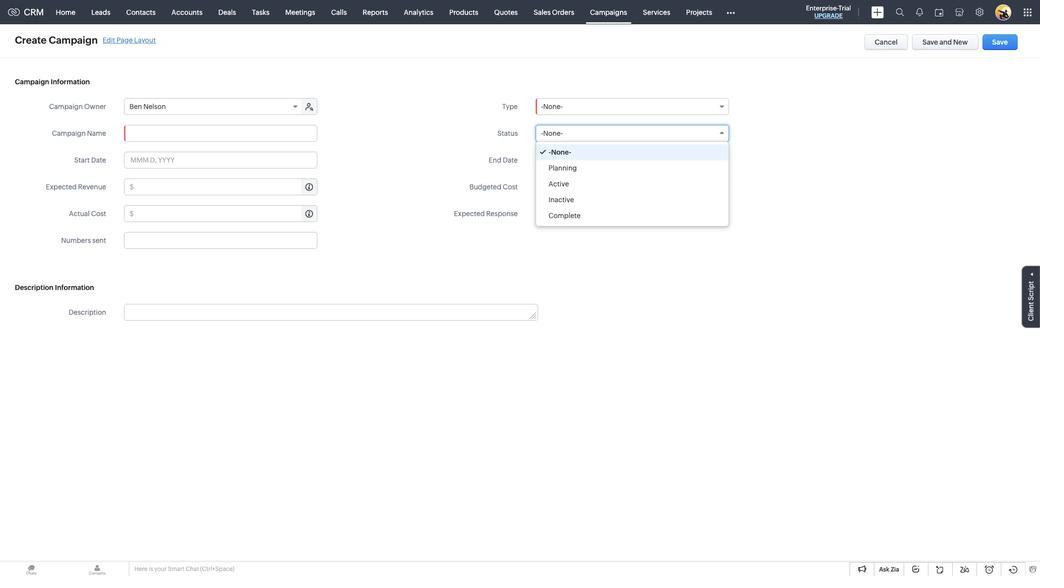 Task type: locate. For each thing, give the bounding box(es) containing it.
status
[[498, 130, 518, 137]]

reports
[[363, 8, 388, 16]]

products
[[450, 8, 479, 16]]

complete
[[549, 212, 581, 220]]

2 -none- field from the top
[[536, 125, 730, 142]]

upgrade
[[815, 12, 843, 19]]

client
[[1028, 302, 1036, 322]]

1 vertical spatial information
[[55, 284, 94, 292]]

0 vertical spatial -none- field
[[536, 98, 730, 115]]

1 horizontal spatial expected
[[454, 210, 485, 218]]

- right type
[[541, 103, 544, 111]]

save inside save and new button
[[923, 38, 939, 46]]

1 horizontal spatial cost
[[503, 183, 518, 191]]

1 vertical spatial expected
[[454, 210, 485, 218]]

0 horizontal spatial description
[[15, 284, 53, 292]]

profile element
[[990, 0, 1018, 24]]

0 vertical spatial information
[[51, 78, 90, 86]]

$ right revenue
[[130, 183, 134, 191]]

0 horizontal spatial mmm d, yyyy text field
[[124, 152, 318, 169]]

Other Modules field
[[721, 4, 742, 20]]

actual
[[69, 210, 90, 218]]

1 $ from the top
[[130, 183, 134, 191]]

cancel
[[875, 38, 898, 46]]

- right status
[[541, 130, 544, 137]]

campaign for campaign name
[[52, 130, 86, 137]]

0 horizontal spatial cost
[[91, 210, 106, 218]]

$
[[130, 183, 134, 191], [130, 210, 134, 218]]

2 mmm d, yyyy text field from the left
[[536, 152, 730, 169]]

none-
[[544, 103, 563, 111], [544, 130, 563, 137], [552, 148, 572, 156]]

mmm d, yyyy text field for end date
[[536, 152, 730, 169]]

- up planning
[[549, 148, 552, 156]]

0 vertical spatial -
[[541, 103, 544, 111]]

0 horizontal spatial date
[[91, 156, 106, 164]]

reports link
[[355, 0, 396, 24]]

sales orders link
[[526, 0, 583, 24]]

search element
[[890, 0, 911, 24]]

1 vertical spatial -none-
[[541, 130, 563, 137]]

save inside button
[[993, 38, 1009, 46]]

quotes
[[494, 8, 518, 16]]

1 vertical spatial -
[[541, 130, 544, 137]]

create menu image
[[872, 6, 884, 18]]

crm link
[[8, 7, 44, 17]]

1 horizontal spatial date
[[503, 156, 518, 164]]

cost for actual cost
[[91, 210, 106, 218]]

1 vertical spatial cost
[[91, 210, 106, 218]]

expected revenue
[[46, 183, 106, 191]]

cost right budgeted
[[503, 183, 518, 191]]

contacts
[[126, 8, 156, 16]]

numbers sent
[[61, 237, 106, 245]]

2 $ from the top
[[130, 210, 134, 218]]

campaign left name
[[52, 130, 86, 137]]

information down numbers
[[55, 284, 94, 292]]

information up campaign owner at left top
[[51, 78, 90, 86]]

description for description
[[69, 309, 106, 317]]

name
[[87, 130, 106, 137]]

script
[[1028, 281, 1036, 301]]

client script
[[1028, 281, 1036, 322]]

orders
[[552, 8, 575, 16]]

leads
[[91, 8, 110, 16]]

date right start
[[91, 156, 106, 164]]

0 vertical spatial -none-
[[541, 103, 563, 111]]

expected
[[46, 183, 77, 191], [454, 210, 485, 218]]

2 date from the left
[[503, 156, 518, 164]]

active
[[549, 180, 569, 188]]

contacts image
[[66, 563, 129, 577]]

create menu element
[[866, 0, 890, 24]]

1 -none- field from the top
[[536, 98, 730, 115]]

inactive option
[[537, 192, 729, 208]]

date
[[91, 156, 106, 164], [503, 156, 518, 164]]

campaign down create
[[15, 78, 49, 86]]

date right end
[[503, 156, 518, 164]]

chats image
[[0, 563, 63, 577]]

and
[[940, 38, 953, 46]]

0 horizontal spatial expected
[[46, 183, 77, 191]]

-
[[541, 103, 544, 111], [541, 130, 544, 137], [549, 148, 552, 156]]

start date
[[74, 156, 106, 164]]

1 horizontal spatial description
[[69, 309, 106, 317]]

contacts link
[[118, 0, 164, 24]]

-none- field for type
[[536, 98, 730, 115]]

2 vertical spatial -
[[549, 148, 552, 156]]

deals link
[[211, 0, 244, 24]]

description for description information
[[15, 284, 53, 292]]

analytics
[[404, 8, 434, 16]]

list box
[[537, 142, 729, 226]]

None text field
[[124, 125, 318, 142], [135, 179, 317, 195], [547, 179, 729, 195], [536, 205, 730, 222], [135, 206, 317, 222], [124, 125, 318, 142], [135, 179, 317, 195], [547, 179, 729, 195], [536, 205, 730, 222], [135, 206, 317, 222]]

signals image
[[917, 8, 924, 16]]

information
[[51, 78, 90, 86], [55, 284, 94, 292]]

MMM D, YYYY text field
[[124, 152, 318, 169], [536, 152, 730, 169]]

revenue
[[78, 183, 106, 191]]

expected for expected revenue
[[46, 183, 77, 191]]

1 horizontal spatial mmm d, yyyy text field
[[536, 152, 730, 169]]

2 vertical spatial none-
[[552, 148, 572, 156]]

0 vertical spatial expected
[[46, 183, 77, 191]]

-None- field
[[536, 98, 730, 115], [536, 125, 730, 142]]

1 date from the left
[[91, 156, 106, 164]]

ben
[[130, 103, 142, 111]]

owner
[[84, 103, 106, 111]]

save left and
[[923, 38, 939, 46]]

none- for status
[[544, 130, 563, 137]]

2 save from the left
[[993, 38, 1009, 46]]

$ right actual cost
[[130, 210, 134, 218]]

type
[[503, 103, 518, 111]]

-none-
[[541, 103, 563, 111], [541, 130, 563, 137], [549, 148, 572, 156]]

2 vertical spatial -none-
[[549, 148, 572, 156]]

1 vertical spatial $
[[130, 210, 134, 218]]

quotes link
[[487, 0, 526, 24]]

0 vertical spatial cost
[[503, 183, 518, 191]]

campaign
[[49, 34, 98, 46], [15, 78, 49, 86], [49, 103, 83, 111], [52, 130, 86, 137]]

projects link
[[679, 0, 721, 24]]

profile image
[[996, 4, 1012, 20]]

trial
[[839, 4, 852, 12]]

signals element
[[911, 0, 930, 24]]

cost
[[503, 183, 518, 191], [91, 210, 106, 218]]

0 vertical spatial description
[[15, 284, 53, 292]]

expected response
[[454, 210, 518, 218]]

1 vertical spatial none-
[[544, 130, 563, 137]]

leads link
[[83, 0, 118, 24]]

1 save from the left
[[923, 38, 939, 46]]

0 vertical spatial $
[[130, 183, 134, 191]]

1 vertical spatial description
[[69, 309, 106, 317]]

expected left revenue
[[46, 183, 77, 191]]

actual cost
[[69, 210, 106, 218]]

campaign for campaign information
[[15, 78, 49, 86]]

save
[[923, 38, 939, 46], [993, 38, 1009, 46]]

expected down budgeted
[[454, 210, 485, 218]]

response
[[486, 210, 518, 218]]

information for description information
[[55, 284, 94, 292]]

campaign down campaign information
[[49, 103, 83, 111]]

save down profile icon
[[993, 38, 1009, 46]]

1 mmm d, yyyy text field from the left
[[124, 152, 318, 169]]

1 vertical spatial -none- field
[[536, 125, 730, 142]]

0 horizontal spatial save
[[923, 38, 939, 46]]

description
[[15, 284, 53, 292], [69, 309, 106, 317]]

calendar image
[[936, 8, 944, 16]]

0 vertical spatial none-
[[544, 103, 563, 111]]

products link
[[442, 0, 487, 24]]

home
[[56, 8, 76, 16]]

None text field
[[124, 232, 318, 249], [125, 305, 538, 321], [124, 232, 318, 249], [125, 305, 538, 321]]

1 horizontal spatial save
[[993, 38, 1009, 46]]

save and new
[[923, 38, 969, 46]]

cost right actual
[[91, 210, 106, 218]]

chat
[[186, 566, 199, 573]]

$ for cost
[[130, 210, 134, 218]]

campaign for campaign owner
[[49, 103, 83, 111]]



Task type: describe. For each thing, give the bounding box(es) containing it.
end
[[489, 156, 502, 164]]

create
[[15, 34, 47, 46]]

your
[[154, 566, 167, 573]]

inactive
[[549, 196, 574, 204]]

complete option
[[537, 208, 729, 224]]

edit page layout link
[[103, 36, 156, 44]]

budgeted cost
[[470, 183, 518, 191]]

active option
[[537, 176, 729, 192]]

campaign information
[[15, 78, 90, 86]]

cancel button
[[865, 34, 909, 50]]

meetings
[[286, 8, 316, 16]]

date for start date
[[91, 156, 106, 164]]

new
[[954, 38, 969, 46]]

page
[[117, 36, 133, 44]]

ask zia
[[880, 567, 900, 574]]

list box containing -none-
[[537, 142, 729, 226]]

-none- option
[[537, 144, 729, 160]]

campaign down home link
[[49, 34, 98, 46]]

-none- inside option
[[549, 148, 572, 156]]

save for save and new
[[923, 38, 939, 46]]

save and new button
[[913, 34, 979, 50]]

numbers
[[61, 237, 91, 245]]

accounts
[[172, 8, 203, 16]]

-none- for type
[[541, 103, 563, 111]]

tasks
[[252, 8, 270, 16]]

end date
[[489, 156, 518, 164]]

accounts link
[[164, 0, 211, 24]]

edit
[[103, 36, 115, 44]]

calls link
[[323, 0, 355, 24]]

- for type
[[541, 103, 544, 111]]

here is your smart chat (ctrl+space)
[[135, 566, 235, 573]]

services
[[643, 8, 671, 16]]

meetings link
[[278, 0, 323, 24]]

planning
[[549, 164, 577, 172]]

(ctrl+space)
[[200, 566, 235, 573]]

budgeted
[[470, 183, 502, 191]]

home link
[[48, 0, 83, 24]]

nelson
[[144, 103, 166, 111]]

analytics link
[[396, 0, 442, 24]]

projects
[[687, 8, 713, 16]]

deals
[[219, 8, 236, 16]]

none- inside option
[[552, 148, 572, 156]]

description information
[[15, 284, 94, 292]]

is
[[149, 566, 153, 573]]

information for campaign information
[[51, 78, 90, 86]]

enterprise-trial upgrade
[[807, 4, 852, 19]]

smart
[[168, 566, 185, 573]]

start
[[74, 156, 90, 164]]

expected for expected response
[[454, 210, 485, 218]]

cost for budgeted cost
[[503, 183, 518, 191]]

campaigns
[[591, 8, 628, 16]]

sales
[[534, 8, 551, 16]]

layout
[[134, 36, 156, 44]]

-none- field for status
[[536, 125, 730, 142]]

search image
[[896, 8, 905, 16]]

save for save
[[993, 38, 1009, 46]]

none- for type
[[544, 103, 563, 111]]

-none- for status
[[541, 130, 563, 137]]

mmm d, yyyy text field for start date
[[124, 152, 318, 169]]

here
[[135, 566, 148, 573]]

planning option
[[537, 160, 729, 176]]

$ for revenue
[[130, 183, 134, 191]]

create campaign edit page layout
[[15, 34, 156, 46]]

enterprise-
[[807, 4, 839, 12]]

sales orders
[[534, 8, 575, 16]]

save button
[[983, 34, 1018, 50]]

crm
[[24, 7, 44, 17]]

campaigns link
[[583, 0, 635, 24]]

calls
[[331, 8, 347, 16]]

tasks link
[[244, 0, 278, 24]]

- for status
[[541, 130, 544, 137]]

ben nelson
[[130, 103, 166, 111]]

campaign owner
[[49, 103, 106, 111]]

ask
[[880, 567, 890, 574]]

Ben Nelson field
[[125, 99, 302, 115]]

campaign name
[[52, 130, 106, 137]]

zia
[[891, 567, 900, 574]]

- inside option
[[549, 148, 552, 156]]

sent
[[92, 237, 106, 245]]

services link
[[635, 0, 679, 24]]

date for end date
[[503, 156, 518, 164]]



Task type: vqa. For each thing, say whether or not it's contained in the screenshot.
Information
yes



